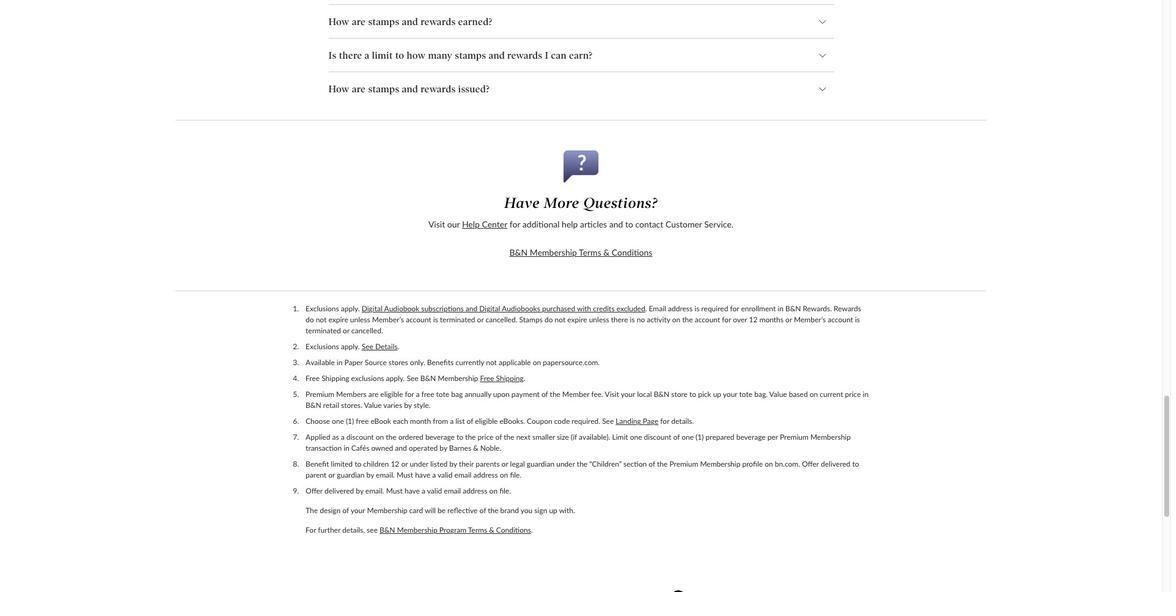 Task type: vqa. For each thing, say whether or not it's contained in the screenshot.
MANAGE PREFERENCES
no



Task type: locate. For each thing, give the bounding box(es) containing it.
expire down with
[[568, 315, 588, 324]]

how
[[329, 16, 350, 27], [329, 83, 350, 95]]

see down only. at bottom
[[407, 374, 419, 383]]

in up months
[[778, 304, 784, 313]]

1 vertical spatial address
[[474, 471, 498, 480]]

address inside benefit limited to children 12 or under listed by their parents or legal guardian under the "children" section of the premium membership profile on bn.com. offer delivered to parent or guardian by email. must have a valid email address on file.
[[474, 471, 498, 480]]

limit
[[613, 433, 629, 442]]

to inside premium members are eligible for a free tote bag annually upon payment of the member fee. visit your local b&n store to pick up your tote bag. value based on current price in b&n retail stores. value varies by style.
[[690, 390, 697, 399]]

style.
[[414, 401, 431, 410]]

premium right per
[[780, 433, 809, 442]]

email down their
[[455, 471, 472, 480]]

1 shipping from the left
[[322, 374, 350, 383]]

transaction
[[306, 444, 342, 453]]

is
[[695, 304, 700, 313], [433, 315, 438, 324], [630, 315, 635, 324], [856, 315, 861, 324]]

a left limit
[[365, 49, 370, 61]]

conditions down contact on the top of page
[[612, 247, 653, 258]]

discount
[[347, 433, 374, 442], [644, 433, 672, 442]]

cancelled. up see details link
[[352, 326, 383, 335]]

email
[[649, 304, 667, 313]]

visit
[[429, 219, 445, 230], [605, 390, 620, 399]]

are inside dropdown button
[[352, 16, 366, 27]]

stamps right many
[[455, 49, 487, 61]]

0 horizontal spatial do
[[306, 315, 314, 324]]

1 horizontal spatial eligible
[[475, 417, 498, 426]]

your left local
[[621, 390, 636, 399]]

1 vertical spatial terms
[[468, 526, 488, 535]]

1 vertical spatial offer
[[306, 486, 323, 496]]

1 vertical spatial how
[[329, 83, 350, 95]]

free up annually on the left
[[480, 374, 495, 383]]

1 vertical spatial (1)
[[696, 433, 704, 442]]

the left member
[[550, 390, 561, 399]]

is left required
[[695, 304, 700, 313]]

exclusions up the available
[[306, 342, 339, 351]]

on right activity
[[673, 315, 681, 324]]

address down parents
[[474, 471, 498, 480]]

by
[[404, 401, 412, 410], [440, 444, 448, 453], [450, 460, 457, 469], [367, 471, 374, 480], [356, 486, 364, 496]]

your
[[621, 390, 636, 399], [723, 390, 738, 399], [351, 506, 365, 515]]

barnes
[[449, 444, 472, 453]]

0 horizontal spatial there
[[339, 49, 362, 61]]

0 horizontal spatial delivered
[[325, 486, 354, 496]]

membership inside applied as a discount on the ordered beverage to the price of the next smaller size (if available). limit one discount of one (1) prepared beverage per premium membership transaction in cafés owned and operated by barnes & noble.
[[811, 433, 851, 442]]

1 vertical spatial 12
[[391, 460, 400, 469]]

terms down articles
[[579, 247, 602, 258]]

0 horizontal spatial member's
[[372, 315, 404, 324]]

0 vertical spatial free
[[422, 390, 435, 399]]

1 horizontal spatial terminated
[[440, 315, 476, 324]]

the inside premium members are eligible for a free tote bag annually upon payment of the member fee. visit your local b&n store to pick up your tote bag. value based on current price in b&n retail stores. value varies by style.
[[550, 390, 561, 399]]

0 vertical spatial how
[[329, 16, 350, 27]]

0 vertical spatial visit
[[429, 219, 445, 230]]

terms down reflective
[[468, 526, 488, 535]]

1 vertical spatial &
[[474, 444, 479, 453]]

0 horizontal spatial under
[[410, 460, 429, 469]]

2 horizontal spatial &
[[604, 247, 610, 258]]

exclusions
[[306, 304, 339, 313], [306, 342, 339, 351]]

free up style.
[[422, 390, 435, 399]]

1 exclusions from the top
[[306, 304, 339, 313]]

0 horizontal spatial premium
[[306, 390, 335, 399]]

and up how at the left of page
[[402, 16, 418, 27]]

landing
[[616, 417, 641, 426]]

apply. up paper
[[341, 342, 360, 351]]

the inside ". email address is required for enrollment in b&n rewards. rewards do not expire unless member's account is terminated or cancelled. stamps do not expire unless there is no activity on the account for over 12 months or member's account is terminated or cancelled."
[[683, 315, 693, 324]]

address up reflective
[[463, 486, 488, 496]]

eligible left ebooks. at left
[[475, 417, 498, 426]]

1 horizontal spatial expire
[[568, 315, 588, 324]]

member's down the audiobook
[[372, 315, 404, 324]]

1 expire from the left
[[329, 315, 348, 324]]

cancelled.
[[486, 315, 518, 324], [352, 326, 383, 335]]

how are stamps and rewards issued?
[[329, 83, 490, 95]]

1 account from the left
[[406, 315, 432, 324]]

how inside how are stamps and rewards earned? dropdown button
[[329, 16, 350, 27]]

delivered
[[821, 460, 851, 469], [325, 486, 354, 496]]

applied as a discount on the ordered beverage to the price of the next smaller size (if available). limit one discount of one (1) prepared beverage per premium membership transaction in cafés owned and operated by barnes & noble.
[[306, 433, 851, 453]]

on inside ". email address is required for enrollment in b&n rewards. rewards do not expire unless member's account is terminated or cancelled. stamps do not expire unless there is no activity on the account for over 12 months or member's account is terminated or cancelled."
[[673, 315, 681, 324]]

there
[[339, 49, 362, 61], [611, 315, 628, 324]]

required
[[702, 304, 729, 313]]

email up reflective
[[444, 486, 461, 496]]

there down 'excluded'
[[611, 315, 628, 324]]

how inside how are stamps and rewards issued? dropdown button
[[329, 83, 350, 95]]

0 vertical spatial terms
[[579, 247, 602, 258]]

address inside ". email address is required for enrollment in b&n rewards. rewards do not expire unless member's account is terminated or cancelled. stamps do not expire unless there is no activity on the account for over 12 months or member's account is terminated or cancelled."
[[669, 304, 693, 313]]

1 horizontal spatial your
[[621, 390, 636, 399]]

0 vertical spatial premium
[[306, 390, 335, 399]]

or left "legal"
[[502, 460, 509, 469]]

1 vertical spatial terminated
[[306, 326, 341, 335]]

value
[[770, 390, 788, 399], [364, 401, 382, 410]]

stores
[[389, 358, 408, 367]]

stamps for rewards earned?
[[368, 16, 400, 27]]

owned
[[372, 444, 393, 453]]

0 horizontal spatial offer
[[306, 486, 323, 496]]

eligible
[[381, 390, 403, 399], [475, 417, 498, 426]]

the right activity
[[683, 315, 693, 324]]

for up over
[[731, 304, 740, 313]]

ebooks.
[[500, 417, 525, 426]]

audiobook
[[384, 304, 420, 313]]

offer
[[803, 460, 820, 469], [306, 486, 323, 496]]

1 member's from the left
[[372, 315, 404, 324]]

1 beverage from the left
[[426, 433, 455, 442]]

your up details,
[[351, 506, 365, 515]]

2 tote from the left
[[740, 390, 753, 399]]

stamps
[[520, 315, 543, 324]]

store
[[672, 390, 688, 399]]

how down 'is'
[[329, 83, 350, 95]]

1 horizontal spatial tote
[[740, 390, 753, 399]]

account down the audiobook
[[406, 315, 432, 324]]

shipping down applicable
[[496, 374, 524, 383]]

visit inside premium members are eligible for a free tote bag annually upon payment of the member fee. visit your local b&n store to pick up your tote bag. value based on current price in b&n retail stores. value varies by style.
[[605, 390, 620, 399]]

1 horizontal spatial free
[[480, 374, 495, 383]]

guardian right "legal"
[[527, 460, 555, 469]]

email. inside benefit limited to children 12 or under listed by their parents or legal guardian under the "children" section of the premium membership profile on bn.com. offer delivered to parent or guardian by email. must have a valid email address on file.
[[376, 471, 395, 480]]

0 vertical spatial exclusions
[[306, 304, 339, 313]]

1 vertical spatial file.
[[500, 486, 511, 496]]

0 horizontal spatial cancelled.
[[352, 326, 383, 335]]

sign
[[535, 506, 548, 515]]

1 horizontal spatial member's
[[795, 315, 826, 324]]

2 how from the top
[[329, 83, 350, 95]]

2 vertical spatial apply.
[[386, 374, 405, 383]]

1 horizontal spatial 12
[[750, 315, 758, 324]]

1 do from the left
[[306, 315, 314, 324]]

excluded
[[617, 304, 646, 313]]

parents
[[476, 460, 500, 469]]

&
[[604, 247, 610, 258], [474, 444, 479, 453], [489, 526, 495, 535]]

1 horizontal spatial shipping
[[496, 374, 524, 383]]

0 vertical spatial are
[[352, 16, 366, 27]]

operated
[[409, 444, 438, 453]]

0 vertical spatial stamps
[[368, 16, 400, 27]]

1 horizontal spatial (1)
[[696, 433, 704, 442]]

a left list
[[450, 417, 454, 426]]

design
[[320, 506, 341, 515]]

2 discount from the left
[[644, 433, 672, 442]]

0 vertical spatial value
[[770, 390, 788, 399]]

brand
[[501, 506, 519, 515]]

address right "email"
[[669, 304, 693, 313]]

. inside ". email address is required for enrollment in b&n rewards. rewards do not expire unless member's account is terminated or cancelled. stamps do not expire unless there is no activity on the account for over 12 months or member's account is terminated or cancelled."
[[646, 304, 647, 313]]

details.
[[672, 417, 694, 426]]

0 vertical spatial (1)
[[346, 417, 354, 426]]

b&n left rewards.
[[786, 304, 801, 313]]

one
[[332, 417, 344, 426], [630, 433, 643, 442], [682, 433, 694, 442]]

the design of your membership card will be reflective of the brand you sign up with.
[[306, 506, 575, 515]]

membership down prepared
[[701, 460, 741, 469]]

1 vertical spatial see
[[407, 374, 419, 383]]

beverage left per
[[737, 433, 766, 442]]

1 horizontal spatial conditions
[[612, 247, 653, 258]]

shipping down the available
[[322, 374, 350, 383]]

0 horizontal spatial see
[[362, 342, 374, 351]]

1 horizontal spatial account
[[695, 315, 721, 324]]

1 vertical spatial apply.
[[341, 342, 360, 351]]

unless up exclusions apply. see details .
[[350, 315, 371, 324]]

each
[[393, 417, 408, 426]]

. left "email"
[[646, 304, 647, 313]]

a inside applied as a discount on the ordered beverage to the price of the next smaller size (if available). limit one discount of one (1) prepared beverage per premium membership transaction in cafés owned and operated by barnes & noble.
[[341, 433, 345, 442]]

in inside ". email address is required for enrollment in b&n rewards. rewards do not expire unless member's account is terminated or cancelled. stamps do not expire unless there is no activity on the account for over 12 months or member's account is terminated or cancelled."
[[778, 304, 784, 313]]

0 vertical spatial valid
[[438, 471, 453, 480]]

membership down current
[[811, 433, 851, 442]]

is left the no
[[630, 315, 635, 324]]

3 account from the left
[[828, 315, 854, 324]]

delivered up "design"
[[325, 486, 354, 496]]

0 vertical spatial email.
[[376, 471, 395, 480]]

how are stamps and rewards earned?
[[329, 16, 493, 27]]

exclusions for exclusions apply. digital audiobook subscriptions and digital audiobooks purchased with credits excluded
[[306, 304, 339, 313]]

1 horizontal spatial see
[[407, 374, 419, 383]]

email
[[455, 471, 472, 480], [444, 486, 461, 496]]

1 how from the top
[[329, 16, 350, 27]]

price up noble.
[[478, 433, 494, 442]]

not down purchased
[[555, 315, 566, 324]]

beverage
[[426, 433, 455, 442], [737, 433, 766, 442]]

1 horizontal spatial &
[[489, 526, 495, 535]]

on right applicable
[[533, 358, 541, 367]]

1 horizontal spatial discount
[[644, 433, 672, 442]]

by inside premium members are eligible for a free tote bag annually upon payment of the member fee. visit your local b&n store to pick up your tote bag. value based on current price in b&n retail stores. value varies by style.
[[404, 401, 412, 410]]

b&n down only. at bottom
[[421, 374, 436, 383]]

email inside benefit limited to children 12 or under listed by their parents or legal guardian under the "children" section of the premium membership profile on bn.com. offer delivered to parent or guardian by email. must have a valid email address on file.
[[455, 471, 472, 480]]

a
[[365, 49, 370, 61], [416, 390, 420, 399], [450, 417, 454, 426], [341, 433, 345, 442], [433, 471, 436, 480], [422, 486, 426, 496]]

offer right the bn.com.
[[803, 460, 820, 469]]

as
[[332, 433, 339, 442]]

0 vertical spatial file.
[[510, 471, 522, 480]]

stamps inside dropdown button
[[368, 16, 400, 27]]

0 horizontal spatial discount
[[347, 433, 374, 442]]

0 vertical spatial price
[[846, 390, 862, 399]]

more
[[544, 195, 580, 212]]

0 horizontal spatial digital
[[362, 304, 383, 313]]

eligible inside premium members are eligible for a free tote bag annually upon payment of the member fee. visit your local b&n store to pick up your tote bag. value based on current price in b&n retail stores. value varies by style.
[[381, 390, 403, 399]]

up
[[714, 390, 722, 399]]

2 horizontal spatial your
[[723, 390, 738, 399]]

on right based
[[810, 390, 819, 399]]

and inside applied as a discount on the ordered beverage to the price of the next smaller size (if available). limit one discount of one (1) prepared beverage per premium membership transaction in cafés owned and operated by barnes & noble.
[[395, 444, 407, 453]]

free shipping link
[[480, 374, 524, 383]]

eligible up varies at the bottom of page
[[381, 390, 403, 399]]

of right payment
[[542, 390, 548, 399]]

1 vertical spatial visit
[[605, 390, 620, 399]]

1 horizontal spatial offer
[[803, 460, 820, 469]]

months
[[760, 315, 784, 324]]

questions?
[[584, 195, 658, 212]]

0 horizontal spatial shipping
[[322, 374, 350, 383]]

and inside dropdown button
[[402, 16, 418, 27]]

1 discount from the left
[[347, 433, 374, 442]]

2 beverage from the left
[[737, 433, 766, 442]]

have inside benefit limited to children 12 or under listed by their parents or legal guardian under the "children" section of the premium membership profile on bn.com. offer delivered to parent or guardian by email. must have a valid email address on file.
[[415, 471, 431, 480]]

0 horizontal spatial &
[[474, 444, 479, 453]]

0 vertical spatial see
[[362, 342, 374, 351]]

beverage down from
[[426, 433, 455, 442]]

expire
[[329, 315, 348, 324], [568, 315, 588, 324]]

one down details.
[[682, 433, 694, 442]]

not up exclusions apply. see details .
[[316, 315, 327, 324]]

1 vertical spatial price
[[478, 433, 494, 442]]

must down 'children'
[[386, 486, 403, 496]]

the left next
[[504, 433, 515, 442]]

the
[[683, 315, 693, 324], [550, 390, 561, 399], [386, 433, 397, 442], [466, 433, 476, 442], [504, 433, 515, 442], [577, 460, 588, 469], [658, 460, 668, 469], [488, 506, 499, 515]]

1 horizontal spatial premium
[[670, 460, 699, 469]]

member's down rewards.
[[795, 315, 826, 324]]

free inside premium members are eligible for a free tote bag annually upon payment of the member fee. visit your local b&n store to pick up your tote bag. value based on current price in b&n retail stores. value varies by style.
[[422, 390, 435, 399]]

shipping
[[322, 374, 350, 383], [496, 374, 524, 383]]

0 vertical spatial eligible
[[381, 390, 403, 399]]

apply. for see
[[341, 342, 360, 351]]

1 horizontal spatial digital
[[480, 304, 501, 313]]

required.
[[572, 417, 601, 426]]

visit right the 'fee.'
[[605, 390, 620, 399]]

(if
[[571, 433, 577, 442]]

available
[[306, 358, 335, 367]]

0 vertical spatial apply.
[[341, 304, 360, 313]]

account down required
[[695, 315, 721, 324]]

& left noble.
[[474, 444, 479, 453]]

current
[[820, 390, 844, 399]]

1 horizontal spatial visit
[[605, 390, 620, 399]]

see up source
[[362, 342, 374, 351]]

0 horizontal spatial eligible
[[381, 390, 403, 399]]

free down the available
[[306, 374, 320, 383]]

1 horizontal spatial beverage
[[737, 433, 766, 442]]

value up ebook
[[364, 401, 382, 410]]

1 vertical spatial cancelled.
[[352, 326, 383, 335]]

1 horizontal spatial under
[[557, 460, 575, 469]]

applicable
[[499, 358, 531, 367]]

on
[[673, 315, 681, 324], [533, 358, 541, 367], [810, 390, 819, 399], [376, 433, 384, 442], [765, 460, 774, 469], [500, 471, 508, 480], [490, 486, 498, 496]]

offer down parent
[[306, 486, 323, 496]]

1 horizontal spatial unless
[[589, 315, 610, 324]]

of right reflective
[[480, 506, 486, 515]]

on inside applied as a discount on the ordered beverage to the price of the next smaller size (if available). limit one discount of one (1) prepared beverage per premium membership transaction in cafés owned and operated by barnes & noble.
[[376, 433, 384, 442]]

0 vertical spatial must
[[397, 471, 414, 480]]

apply.
[[341, 304, 360, 313], [341, 342, 360, 351], [386, 374, 405, 383]]

0 horizontal spatial tote
[[436, 390, 450, 399]]

under down operated
[[410, 460, 429, 469]]

0 horizontal spatial unless
[[350, 315, 371, 324]]

of inside premium members are eligible for a free tote bag annually upon payment of the member fee. visit your local b&n store to pick up your tote bag. value based on current price in b&n retail stores. value varies by style.
[[542, 390, 548, 399]]

apply. down stores on the bottom left of page
[[386, 374, 405, 383]]

0 horizontal spatial beverage
[[426, 433, 455, 442]]

how up 'is'
[[329, 16, 350, 27]]

premium inside applied as a discount on the ordered beverage to the price of the next smaller size (if available). limit one discount of one (1) prepared beverage per premium membership transaction in cafés owned and operated by barnes & noble.
[[780, 433, 809, 442]]

1 vertical spatial have
[[405, 486, 420, 496]]

under
[[410, 460, 429, 469], [557, 460, 575, 469]]

ebook
[[371, 417, 391, 426]]

value right bag.
[[770, 390, 788, 399]]

are inside dropdown button
[[352, 83, 366, 95]]

2 vertical spatial stamps
[[368, 83, 400, 95]]

0 vertical spatial terminated
[[440, 315, 476, 324]]

guardian
[[527, 460, 555, 469], [337, 471, 365, 480]]

0 horizontal spatial not
[[316, 315, 327, 324]]

stamps down limit
[[368, 83, 400, 95]]

1 horizontal spatial price
[[846, 390, 862, 399]]

on up owned
[[376, 433, 384, 442]]

program
[[440, 526, 467, 535]]

a up will
[[422, 486, 426, 496]]

do down purchased
[[545, 315, 553, 324]]

choose one (1) free ebook each month from a list of eligible ebooks. coupon code required. see landing page for details.
[[306, 417, 694, 426]]

purchased
[[542, 304, 576, 313]]

12 down enrollment
[[750, 315, 758, 324]]

terminated down the subscriptions
[[440, 315, 476, 324]]

do up the available
[[306, 315, 314, 324]]

0 horizontal spatial terminated
[[306, 326, 341, 335]]

12
[[750, 315, 758, 324], [391, 460, 400, 469]]

a inside premium members are eligible for a free tote bag annually upon payment of the member fee. visit your local b&n store to pick up your tote bag. value based on current price in b&n retail stores. value varies by style.
[[416, 390, 420, 399]]

2 account from the left
[[695, 315, 721, 324]]

rewards.
[[803, 304, 832, 313]]

exclusions apply. see details .
[[306, 342, 400, 351]]

2 vertical spatial are
[[369, 390, 379, 399]]

i
[[545, 49, 549, 61]]

membership inside benefit limited to children 12 or under listed by their parents or legal guardian under the "children" section of the premium membership profile on bn.com. offer delivered to parent or guardian by email. must have a valid email address on file.
[[701, 460, 741, 469]]

0 horizontal spatial visit
[[429, 219, 445, 230]]

available in paper source stores only. benefits currently not applicable on papersource.com.
[[306, 358, 600, 367]]

are inside premium members are eligible for a free tote bag annually upon payment of the member fee. visit your local b&n store to pick up your tote bag. value based on current price in b&n retail stores. value varies by style.
[[369, 390, 379, 399]]

member's
[[372, 315, 404, 324], [795, 315, 826, 324]]

2 exclusions from the top
[[306, 342, 339, 351]]

digital left the audiobook
[[362, 304, 383, 313]]

have up card
[[405, 486, 420, 496]]

premium inside benefit limited to children 12 or under listed by their parents or legal guardian under the "children" section of the premium membership profile on bn.com. offer delivered to parent or guardian by email. must have a valid email address on file.
[[670, 460, 699, 469]]

0 vertical spatial offer
[[803, 460, 820, 469]]

1 vertical spatial email
[[444, 486, 461, 496]]

& down articles
[[604, 247, 610, 258]]

guardian down limited
[[337, 471, 365, 480]]

0 horizontal spatial price
[[478, 433, 494, 442]]

0 horizontal spatial expire
[[329, 315, 348, 324]]

account down rewards
[[828, 315, 854, 324]]

1 vertical spatial premium
[[780, 433, 809, 442]]



Task type: describe. For each thing, give the bounding box(es) containing it.
exclusions
[[351, 374, 384, 383]]

our
[[448, 219, 460, 230]]

up with.
[[550, 506, 575, 515]]

price inside applied as a discount on the ordered beverage to the price of the next smaller size (if available). limit one discount of one (1) prepared beverage per premium membership transaction in cafés owned and operated by barnes & noble.
[[478, 433, 494, 442]]

source
[[365, 358, 387, 367]]

details,
[[343, 526, 365, 535]]

smaller
[[533, 433, 555, 442]]

0 horizontal spatial free
[[356, 417, 369, 426]]

1 vertical spatial guardian
[[337, 471, 365, 480]]

apply. for digital
[[341, 304, 360, 313]]

0 horizontal spatial conditions
[[497, 526, 531, 535]]

there inside dropdown button
[[339, 49, 362, 61]]

1 horizontal spatial cancelled.
[[486, 315, 518, 324]]

code
[[555, 417, 570, 426]]

on down noble.
[[500, 471, 508, 480]]

a inside dropdown button
[[365, 49, 370, 61]]

a inside benefit limited to children 12 or under listed by their parents or legal guardian under the "children" section of the premium membership profile on bn.com. offer delivered to parent or guardian by email. must have a valid email address on file.
[[433, 471, 436, 480]]

help
[[462, 219, 480, 230]]

2 unless from the left
[[589, 315, 610, 324]]

of up noble.
[[496, 433, 502, 442]]

b&n up 'choose'
[[306, 401, 321, 410]]

1 unless from the left
[[350, 315, 371, 324]]

2 expire from the left
[[568, 315, 588, 324]]

see details link
[[362, 342, 398, 351]]

. email address is required for enrollment in b&n rewards. rewards do not expire unless member's account is terminated or cancelled. stamps do not expire unless there is no activity on the account for over 12 months or member's account is terminated or cancelled.
[[306, 304, 862, 335]]

listed
[[431, 460, 448, 469]]

digital audiobook subscriptions and digital audiobooks purchased with credits excluded link
[[362, 304, 646, 313]]

the right the section
[[658, 460, 668, 469]]

for left over
[[723, 315, 732, 324]]

have
[[505, 195, 540, 212]]

for right 'page'
[[661, 417, 670, 426]]

. up stores on the bottom left of page
[[398, 342, 400, 351]]

page
[[643, 417, 659, 426]]

papersource.com.
[[543, 358, 600, 367]]

on inside premium members are eligible for a free tote bag annually upon payment of the member fee. visit your local b&n store to pick up your tote bag. value based on current price in b&n retail stores. value varies by style.
[[810, 390, 819, 399]]

size
[[557, 433, 569, 442]]

the up owned
[[386, 433, 397, 442]]

0 horizontal spatial terms
[[468, 526, 488, 535]]

reflective
[[448, 506, 478, 515]]

2 digital from the left
[[480, 304, 501, 313]]

benefits
[[427, 358, 454, 367]]

in inside premium members are eligible for a free tote bag annually upon payment of the member fee. visit your local b&n store to pick up your tote bag. value based on current price in b&n retail stores. value varies by style.
[[863, 390, 869, 399]]

per
[[768, 433, 779, 442]]

of inside benefit limited to children 12 or under listed by their parents or legal guardian under the "children" section of the premium membership profile on bn.com. offer delivered to parent or guardian by email. must have a valid email address on file.
[[649, 460, 656, 469]]

by inside applied as a discount on the ordered beverage to the price of the next smaller size (if available). limit one discount of one (1) prepared beverage per premium membership transaction in cafés owned and operated by barnes & noble.
[[440, 444, 448, 453]]

how for how are stamps and rewards issued?
[[329, 83, 350, 95]]

1 horizontal spatial one
[[630, 433, 643, 442]]

their
[[459, 460, 474, 469]]

choose
[[306, 417, 330, 426]]

are for how are stamps and rewards issued?
[[352, 83, 366, 95]]

2 horizontal spatial one
[[682, 433, 694, 442]]

exclusions apply. digital audiobook subscriptions and digital audiobooks purchased with credits excluded
[[306, 304, 646, 313]]

contact
[[636, 219, 664, 230]]

payment
[[512, 390, 540, 399]]

currently
[[456, 358, 485, 367]]

b&n inside ". email address is required for enrollment in b&n rewards. rewards do not expire unless member's account is terminated or cancelled. stamps do not expire unless there is no activity on the account for over 12 months or member's account is terminated or cancelled."
[[786, 304, 801, 313]]

in left paper
[[337, 358, 343, 367]]

12 inside ". email address is required for enrollment in b&n rewards. rewards do not expire unless member's account is terminated or cancelled. stamps do not expire unless there is no activity on the account for over 12 months or member's account is terminated or cancelled."
[[750, 315, 758, 324]]

or down the exclusions apply. digital audiobook subscriptions and digital audiobooks purchased with credits excluded
[[477, 315, 484, 324]]

membership up the bag
[[438, 374, 479, 383]]

the up "barnes"
[[466, 433, 476, 442]]

and right the subscriptions
[[466, 304, 478, 313]]

2 member's from the left
[[795, 315, 826, 324]]

is down rewards
[[856, 315, 861, 324]]

list
[[456, 417, 465, 426]]

free shipping exclusions apply. see b&n membership free shipping .
[[306, 374, 526, 383]]

of right "design"
[[343, 506, 349, 515]]

or up exclusions apply. see details .
[[343, 326, 350, 335]]

is there a limit to how many stamps and rewards i can earn?
[[329, 49, 593, 61]]

be
[[438, 506, 446, 515]]

and down how at the left of page
[[402, 83, 418, 95]]

1 horizontal spatial terms
[[579, 247, 602, 258]]

1 free from the left
[[306, 374, 320, 383]]

is down the subscriptions
[[433, 315, 438, 324]]

1 vertical spatial delivered
[[325, 486, 354, 496]]

fee.
[[592, 390, 604, 399]]

delivered inside benefit limited to children 12 or under listed by their parents or legal guardian under the "children" section of the premium membership profile on bn.com. offer delivered to parent or guardian by email. must have a valid email address on file.
[[821, 460, 851, 469]]

or down limited
[[329, 471, 335, 480]]

1 vertical spatial valid
[[427, 486, 442, 496]]

how are stamps and rewards earned? button
[[329, 5, 834, 39]]

of right list
[[467, 417, 474, 426]]

1 vertical spatial eligible
[[475, 417, 498, 426]]

profile
[[743, 460, 763, 469]]

to inside applied as a discount on the ordered beverage to the price of the next smaller size (if available). limit one discount of one (1) prepared beverage per premium membership transaction in cafés owned and operated by barnes & noble.
[[457, 433, 464, 442]]

1 digital from the left
[[362, 304, 383, 313]]

& inside applied as a discount on the ordered beverage to the price of the next smaller size (if available). limit one discount of one (1) prepared beverage per premium membership transaction in cafés owned and operated by barnes & noble.
[[474, 444, 479, 453]]

must inside benefit limited to children 12 or under listed by their parents or legal guardian under the "children" section of the premium membership profile on bn.com. offer delivered to parent or guardian by email. must have a valid email address on file.
[[397, 471, 414, 480]]

b&n down additional
[[510, 247, 528, 258]]

price inside premium members are eligible for a free tote bag annually upon payment of the member fee. visit your local b&n store to pick up your tote bag. value based on current price in b&n retail stores. value varies by style.
[[846, 390, 862, 399]]

on down parents
[[490, 486, 498, 496]]

member
[[563, 390, 590, 399]]

2 horizontal spatial not
[[555, 315, 566, 324]]

landing page link
[[616, 417, 659, 426]]

the down applied as a discount on the ordered beverage to the price of the next smaller size (if available). limit one discount of one (1) prepared beverage per premium membership transaction in cafés owned and operated by barnes & noble.
[[577, 460, 588, 469]]

premium members are eligible for a free tote bag annually upon payment of the member fee. visit your local b&n store to pick up your tote bag. value based on current price in b&n retail stores. value varies by style.
[[306, 390, 869, 410]]

1 vertical spatial value
[[364, 401, 382, 410]]

1 horizontal spatial value
[[770, 390, 788, 399]]

noble.
[[481, 444, 502, 453]]

for
[[306, 526, 316, 535]]

file. inside benefit limited to children 12 or under listed by their parents or legal guardian under the "children" section of the premium membership profile on bn.com. offer delivered to parent or guardian by email. must have a valid email address on file.
[[510, 471, 522, 480]]

for right center
[[510, 219, 521, 230]]

0 vertical spatial conditions
[[612, 247, 653, 258]]

offer inside benefit limited to children 12 or under listed by their parents or legal guardian under the "children" section of the premium membership profile on bn.com. offer delivered to parent or guardian by email. must have a valid email address on file.
[[803, 460, 820, 469]]

for further details, see b&n membership program terms & conditions .
[[306, 526, 533, 535]]

premium inside premium members are eligible for a free tote bag annually upon payment of the member fee. visit your local b&n store to pick up your tote bag. value based on current price in b&n retail stores. value varies by style.
[[306, 390, 335, 399]]

on right profile
[[765, 460, 774, 469]]

2 do from the left
[[545, 315, 553, 324]]

2 under from the left
[[557, 460, 575, 469]]

0 horizontal spatial your
[[351, 506, 365, 515]]

subscriptions
[[422, 304, 464, 313]]

1 horizontal spatial guardian
[[527, 460, 555, 469]]

or up offer delivered by email. must have a valid email address on file.
[[401, 460, 408, 469]]

bag.
[[755, 390, 768, 399]]

the left brand
[[488, 506, 499, 515]]

1 horizontal spatial not
[[486, 358, 497, 367]]

credits
[[593, 304, 615, 313]]

prepared
[[706, 433, 735, 442]]

the
[[306, 506, 318, 515]]

available).
[[579, 433, 611, 442]]

cafés
[[352, 444, 370, 453]]

and down questions?
[[610, 219, 623, 230]]

parent
[[306, 471, 327, 480]]

1 vertical spatial email.
[[366, 486, 384, 496]]

b&n membership terms & conditions
[[510, 247, 653, 258]]

further
[[318, 526, 341, 535]]

can earn?
[[551, 49, 593, 61]]

varies
[[384, 401, 403, 410]]

applied
[[306, 433, 331, 442]]

see
[[367, 526, 378, 535]]

12 inside benefit limited to children 12 or under listed by their parents or legal guardian under the "children" section of the premium membership profile on bn.com. offer delivered to parent or guardian by email. must have a valid email address on file.
[[391, 460, 400, 469]]

there inside ". email address is required for enrollment in b&n rewards. rewards do not expire unless member's account is terminated or cancelled. stamps do not expire unless there is no activity on the account for over 12 months or member's account is terminated or cancelled."
[[611, 315, 628, 324]]

details
[[376, 342, 398, 351]]

2 horizontal spatial see
[[603, 417, 614, 426]]

or right months
[[786, 315, 793, 324]]

help
[[562, 219, 578, 230]]

with
[[577, 304, 592, 313]]

membership up see
[[367, 506, 408, 515]]

2 shipping from the left
[[496, 374, 524, 383]]

is
[[329, 49, 337, 61]]

will
[[425, 506, 436, 515]]

annually
[[465, 390, 492, 399]]

(1) inside applied as a discount on the ordered beverage to the price of the next smaller size (if available). limit one discount of one (1) prepared beverage per premium membership transaction in cafés owned and operated by barnes & noble.
[[696, 433, 704, 442]]

. down you
[[531, 526, 533, 535]]

rewards issued?
[[421, 83, 490, 95]]

enrollment
[[742, 304, 776, 313]]

1 vertical spatial must
[[386, 486, 403, 496]]

exclusions for exclusions apply. see details .
[[306, 342, 339, 351]]

benefit
[[306, 460, 329, 469]]

benefit limited to children 12 or under listed by their parents or legal guardian under the "children" section of the premium membership profile on bn.com. offer delivered to parent or guardian by email. must have a valid email address on file.
[[306, 460, 860, 480]]

audiobooks
[[502, 304, 541, 313]]

bn.com.
[[775, 460, 801, 469]]

members
[[336, 390, 367, 399]]

ordered
[[399, 433, 424, 442]]

offer delivered by email. must have a valid email address on file.
[[306, 486, 511, 496]]

b&n right see
[[380, 526, 395, 535]]

of down details.
[[674, 433, 680, 442]]

are for how are stamps and rewards earned?
[[352, 16, 366, 27]]

. up payment
[[524, 374, 526, 383]]

section
[[624, 460, 647, 469]]

activity
[[647, 315, 671, 324]]

have more questions?
[[505, 195, 658, 212]]

1 under from the left
[[410, 460, 429, 469]]

2 vertical spatial address
[[463, 486, 488, 496]]

0 vertical spatial &
[[604, 247, 610, 258]]

rewards
[[834, 304, 862, 313]]

for inside premium members are eligible for a free tote bag annually upon payment of the member fee. visit your local b&n store to pick up your tote bag. value based on current price in b&n retail stores. value varies by style.
[[405, 390, 414, 399]]

? image
[[562, 149, 601, 184]]

is there a limit to how many stamps and rewards i can earn? button
[[329, 39, 834, 72]]

to inside dropdown button
[[396, 49, 405, 61]]

0 horizontal spatial one
[[332, 417, 344, 426]]

membership down additional
[[530, 247, 577, 258]]

card
[[410, 506, 423, 515]]

from
[[433, 417, 448, 426]]

2 free from the left
[[480, 374, 495, 383]]

and left rewards on the top of page
[[489, 49, 505, 61]]

no
[[637, 315, 645, 324]]

1 vertical spatial stamps
[[455, 49, 487, 61]]

1 tote from the left
[[436, 390, 450, 399]]

customer service.
[[666, 219, 734, 230]]

in inside applied as a discount on the ordered beverage to the price of the next smaller size (if available). limit one discount of one (1) prepared beverage per premium membership transaction in cafés owned and operated by barnes & noble.
[[344, 444, 350, 453]]

membership down card
[[397, 526, 438, 535]]

based
[[789, 390, 808, 399]]

how for how are stamps and rewards earned?
[[329, 16, 350, 27]]

valid inside benefit limited to children 12 or under listed by their parents or legal guardian under the "children" section of the premium membership profile on bn.com. offer delivered to parent or guardian by email. must have a valid email address on file.
[[438, 471, 453, 480]]

b&n right local
[[654, 390, 670, 399]]

limited
[[331, 460, 353, 469]]

stamps for rewards issued?
[[368, 83, 400, 95]]

limit
[[372, 49, 393, 61]]



